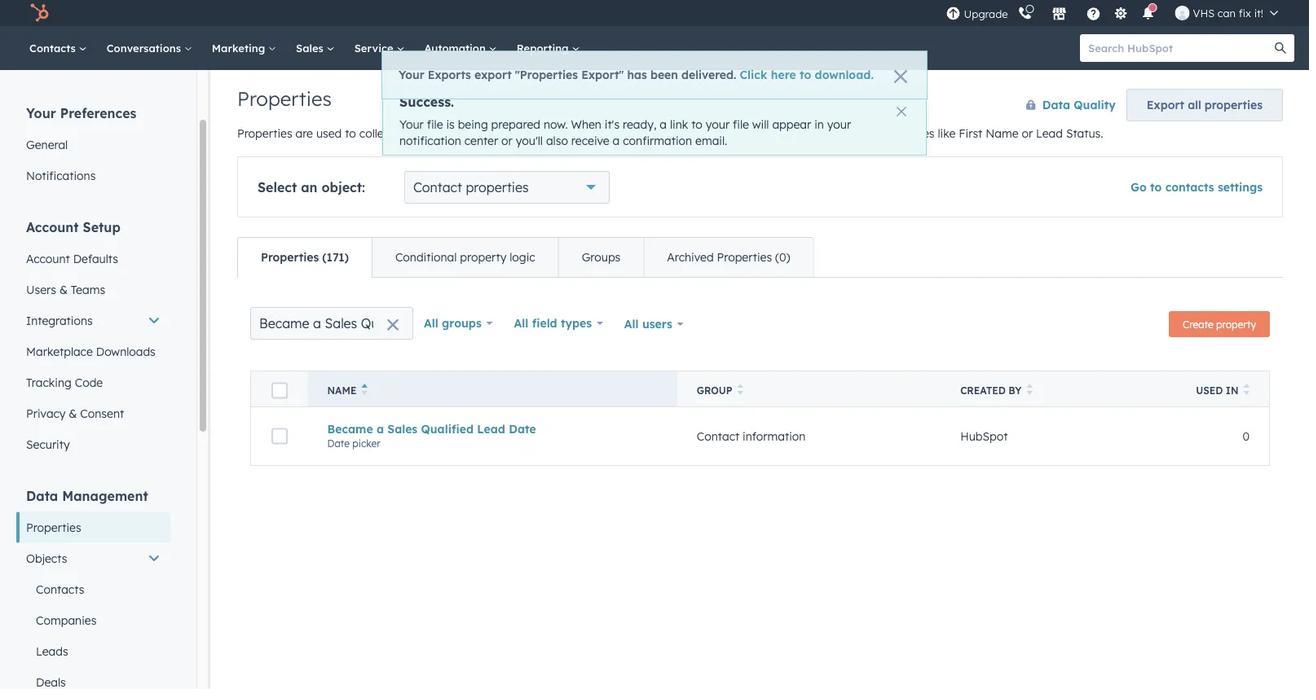 Task type: vqa. For each thing, say whether or not it's contained in the screenshot.
2nd mm/dd/yyyy text field from left
no



Task type: locate. For each thing, give the bounding box(es) containing it.
0 vertical spatial &
[[59, 283, 68, 297]]

data down security
[[26, 488, 58, 504]]

0 horizontal spatial your
[[553, 126, 577, 141]]

your up the general
[[26, 105, 56, 121]]

0 vertical spatial property
[[460, 250, 507, 265]]

1 horizontal spatial all
[[514, 316, 529, 331]]

account setup
[[26, 219, 121, 235]]

2 horizontal spatial properties
[[1205, 98, 1263, 112]]

tab list
[[237, 237, 814, 278]]

0 vertical spatial date
[[509, 422, 536, 436]]

all left field
[[514, 316, 529, 331]]

2 horizontal spatial all
[[624, 317, 639, 331]]

all
[[1188, 98, 1202, 112]]

properties inside data management 'element'
[[26, 521, 81, 535]]

0 vertical spatial data
[[1043, 98, 1071, 112]]

contact properties button
[[404, 171, 610, 204]]

Search search field
[[250, 307, 413, 340]]

group button
[[677, 371, 941, 407]]

in right appear
[[815, 117, 824, 132]]

vhs
[[1193, 6, 1215, 20]]

& for users
[[59, 283, 68, 297]]

date down became
[[327, 438, 350, 450]]

create property
[[1183, 318, 1256, 331]]

contact properties
[[413, 179, 529, 196]]

1 vertical spatial property
[[1217, 318, 1256, 331]]

0 horizontal spatial property
[[460, 250, 507, 265]]

file left will
[[733, 117, 749, 132]]

store
[[421, 126, 448, 141]]

your right appear
[[827, 117, 851, 132]]

integrations button
[[16, 305, 170, 336]]

sales link
[[286, 26, 345, 70]]

your for your exports export "properties export" has been delivered. click here to download.
[[399, 68, 424, 82]]

are
[[296, 126, 313, 141]]

used
[[316, 126, 342, 141]]

press to sort. image inside used in button
[[1244, 384, 1250, 395]]

account up the "account defaults"
[[26, 219, 79, 235]]

0 vertical spatial name
[[986, 126, 1019, 141]]

account defaults link
[[16, 243, 170, 274]]

properties up objects
[[26, 521, 81, 535]]

your preferences element
[[16, 104, 170, 191]]

1 horizontal spatial your
[[706, 117, 730, 132]]

help button
[[1080, 0, 1108, 26]]

click
[[740, 68, 768, 82]]

teams
[[71, 283, 105, 297]]

object:
[[322, 179, 365, 196]]

sales left qualified on the bottom left of the page
[[388, 422, 418, 436]]

press to sort. image inside created by button
[[1027, 384, 1033, 395]]

will
[[752, 117, 769, 132]]

tab panel
[[237, 277, 1283, 492]]

0 horizontal spatial contact
[[413, 179, 462, 196]]

your for your preferences
[[26, 105, 56, 121]]

1 vertical spatial sales
[[388, 422, 418, 436]]

search image
[[1275, 42, 1287, 54]]

1 vertical spatial name
[[327, 385, 357, 397]]

ready,
[[623, 117, 657, 132]]

calling icon button
[[1012, 2, 1039, 24]]

1 vertical spatial contacts link
[[16, 574, 170, 605]]

search button
[[1267, 34, 1295, 62]]

contacts inside data management 'element'
[[36, 583, 84, 597]]

properties are used to collect and store information about your records in hubspot. for example, a contact might have properties like first name or lead status.
[[237, 126, 1104, 141]]

contact
[[413, 179, 462, 196], [697, 429, 740, 444]]

property left logic
[[460, 250, 507, 265]]

& right users
[[59, 283, 68, 297]]

1 press to sort. image from the left
[[1027, 384, 1033, 395]]

0 horizontal spatial file
[[427, 117, 443, 132]]

your inside success. your file is being prepared now. when it's ready, a link to your file will appear in your notification center or you'll also receive a confirmation email.
[[400, 117, 424, 132]]

properties right all
[[1205, 98, 1263, 112]]

press to sort. element right in
[[1244, 384, 1250, 398]]

users & teams
[[26, 283, 105, 297]]

1 horizontal spatial data
[[1043, 98, 1071, 112]]

group
[[697, 385, 733, 397]]

1 horizontal spatial property
[[1217, 318, 1256, 331]]

properties down close image
[[880, 126, 935, 141]]

contacts
[[29, 41, 79, 55], [36, 583, 84, 597]]

information left you'll on the top
[[451, 126, 514, 141]]

contact inside tab panel
[[697, 429, 740, 444]]

account defaults
[[26, 252, 118, 266]]

1 horizontal spatial press to sort. image
[[1244, 384, 1250, 395]]

contact for contact properties
[[413, 179, 462, 196]]

in
[[815, 117, 824, 132], [623, 126, 632, 141]]

email.
[[696, 133, 728, 148]]

in right it's
[[623, 126, 632, 141]]

1 press to sort. element from the left
[[738, 384, 744, 398]]

sales
[[296, 41, 327, 55], [388, 422, 418, 436]]

1 horizontal spatial sales
[[388, 422, 418, 436]]

or
[[1022, 126, 1033, 141], [502, 133, 513, 148]]

your up notification
[[400, 117, 424, 132]]

all left the 'users'
[[624, 317, 639, 331]]

0 vertical spatial lead
[[1036, 126, 1063, 141]]

your right about
[[553, 126, 577, 141]]

all for all users
[[624, 317, 639, 331]]

download.
[[815, 68, 874, 82]]

1 horizontal spatial properties
[[880, 126, 935, 141]]

like
[[938, 126, 956, 141]]

is
[[446, 117, 455, 132]]

1 horizontal spatial file
[[733, 117, 749, 132]]

hubspot image
[[29, 3, 49, 23]]

your up success.
[[399, 68, 424, 82]]

security link
[[16, 429, 170, 460]]

lead
[[1036, 126, 1063, 141], [477, 422, 505, 436]]

0 vertical spatial properties
[[1205, 98, 1263, 112]]

a up picker at the bottom left of page
[[377, 422, 384, 436]]

1 vertical spatial &
[[69, 406, 77, 421]]

1 horizontal spatial date
[[509, 422, 536, 436]]

2 vertical spatial properties
[[466, 179, 529, 196]]

1 vertical spatial properties
[[880, 126, 935, 141]]

1 horizontal spatial in
[[815, 117, 824, 132]]

data quality
[[1043, 98, 1116, 112]]

2 horizontal spatial press to sort. element
[[1244, 384, 1250, 398]]

1 vertical spatial account
[[26, 252, 70, 266]]

0 horizontal spatial or
[[502, 133, 513, 148]]

a down it's
[[613, 133, 620, 148]]

data inside button
[[1043, 98, 1071, 112]]

contacts link up companies
[[16, 574, 170, 605]]

name left ascending sort. press to sort descending. element
[[327, 385, 357, 397]]

companies
[[36, 614, 97, 628]]

contact inside popup button
[[413, 179, 462, 196]]

1 file from the left
[[427, 117, 443, 132]]

0 vertical spatial account
[[26, 219, 79, 235]]

properties
[[237, 86, 332, 111], [237, 126, 292, 141], [261, 250, 319, 265], [717, 250, 772, 265], [26, 521, 81, 535]]

contacts down hubspot link
[[29, 41, 79, 55]]

data
[[1043, 98, 1071, 112], [26, 488, 58, 504]]

your up email.
[[706, 117, 730, 132]]

notifications link
[[16, 160, 170, 191]]

press to sort. element for created by
[[1027, 384, 1033, 398]]

marketplace downloads link
[[16, 336, 170, 367]]

0 horizontal spatial name
[[327, 385, 357, 397]]

0 vertical spatial contact
[[413, 179, 462, 196]]

0 horizontal spatial sales
[[296, 41, 327, 55]]

0 horizontal spatial information
[[451, 126, 514, 141]]

or inside success. your file is being prepared now. when it's ready, a link to your file will appear in your notification center or you'll also receive a confirmation email.
[[502, 133, 513, 148]]

code
[[75, 375, 103, 390]]

date
[[509, 422, 536, 436], [327, 438, 350, 450]]

0 horizontal spatial data
[[26, 488, 58, 504]]

used in
[[1196, 385, 1239, 397]]

file
[[427, 117, 443, 132], [733, 117, 749, 132]]

0 horizontal spatial press to sort. element
[[738, 384, 744, 398]]

0 horizontal spatial date
[[327, 438, 350, 450]]

menu
[[945, 0, 1290, 26]]

data left quality
[[1043, 98, 1071, 112]]

0 horizontal spatial press to sort. image
[[1027, 384, 1033, 395]]

reporting
[[517, 41, 572, 55]]

management
[[62, 488, 148, 504]]

0 horizontal spatial &
[[59, 283, 68, 297]]

to
[[800, 68, 812, 82], [692, 117, 703, 132], [345, 126, 356, 141], [1151, 180, 1162, 194]]

users
[[642, 317, 673, 331]]

created by
[[961, 385, 1022, 397]]

1 horizontal spatial lead
[[1036, 126, 1063, 141]]

records
[[580, 126, 620, 141]]

property for conditional
[[460, 250, 507, 265]]

properties inside button
[[1205, 98, 1263, 112]]

or down prepared
[[502, 133, 513, 148]]

automation
[[424, 41, 489, 55]]

all field types
[[514, 316, 592, 331]]

all left groups
[[424, 316, 438, 331]]

to right here
[[800, 68, 812, 82]]

0 horizontal spatial lead
[[477, 422, 505, 436]]

contact down group
[[697, 429, 740, 444]]

1 horizontal spatial contact
[[697, 429, 740, 444]]

upgrade image
[[946, 7, 961, 22]]

contacts up companies
[[36, 583, 84, 597]]

all users button
[[614, 307, 694, 342]]

export all properties button
[[1127, 89, 1283, 121]]

1 horizontal spatial press to sort. element
[[1027, 384, 1033, 398]]

export
[[1147, 98, 1185, 112]]

name right first
[[986, 126, 1019, 141]]

automation link
[[415, 26, 507, 70]]

tracking
[[26, 375, 72, 390]]

menu containing vhs can fix it!
[[945, 0, 1290, 26]]

contact
[[772, 126, 813, 141]]

notifications
[[26, 168, 96, 183]]

0 horizontal spatial properties
[[466, 179, 529, 196]]

1 horizontal spatial information
[[743, 429, 806, 444]]

0 horizontal spatial all
[[424, 316, 438, 331]]

properties up are
[[237, 86, 332, 111]]

0 vertical spatial sales
[[296, 41, 327, 55]]

file left "is"
[[427, 117, 443, 132]]

conditional
[[395, 250, 457, 265]]

center
[[464, 133, 498, 148]]

sales inside became a sales qualified lead date date picker
[[388, 422, 418, 436]]

contacts link for conversations link
[[20, 26, 97, 70]]

date down name button
[[509, 422, 536, 436]]

in inside success. your file is being prepared now. when it's ready, a link to your file will appear in your notification center or you'll also receive a confirmation email.
[[815, 117, 824, 132]]

(171)
[[322, 250, 349, 265]]

service
[[354, 41, 397, 55]]

to right link
[[692, 117, 703, 132]]

properties down "center"
[[466, 179, 529, 196]]

properties link
[[16, 512, 170, 543]]

property inside "create property" button
[[1217, 318, 1256, 331]]

property
[[460, 250, 507, 265], [1217, 318, 1256, 331]]

account up users
[[26, 252, 70, 266]]

press to sort. element right the by
[[1027, 384, 1033, 398]]

1 horizontal spatial or
[[1022, 126, 1033, 141]]

press to sort. element
[[738, 384, 744, 398], [1027, 384, 1033, 398], [1244, 384, 1250, 398]]

contact down notification
[[413, 179, 462, 196]]

press to sort. element right group
[[738, 384, 744, 398]]

1 vertical spatial data
[[26, 488, 58, 504]]

properties left (0)
[[717, 250, 772, 265]]

lead down data quality button
[[1036, 126, 1063, 141]]

0 vertical spatial contacts
[[29, 41, 79, 55]]

properties left are
[[237, 126, 292, 141]]

all
[[424, 316, 438, 331], [514, 316, 529, 331], [624, 317, 639, 331]]

press to sort. element for used in
[[1244, 384, 1250, 398]]

sales left service
[[296, 41, 327, 55]]

or down data quality button
[[1022, 126, 1033, 141]]

downloads
[[96, 344, 156, 359]]

press to sort. element for group
[[738, 384, 744, 398]]

press to sort. element inside used in button
[[1244, 384, 1250, 398]]

& right privacy
[[69, 406, 77, 421]]

2 press to sort. element from the left
[[1027, 384, 1033, 398]]

data inside 'element'
[[26, 488, 58, 504]]

to inside success. your file is being prepared now. when it's ready, a link to your file will appear in your notification center or you'll also receive a confirmation email.
[[692, 117, 703, 132]]

contacts link down hubspot link
[[20, 26, 97, 70]]

all field types button
[[504, 307, 614, 340]]

1 vertical spatial lead
[[477, 422, 505, 436]]

all groups
[[424, 316, 482, 331]]

0 vertical spatial contacts link
[[20, 26, 97, 70]]

1 horizontal spatial &
[[69, 406, 77, 421]]

go to contacts settings button
[[1131, 180, 1263, 194]]

a left the contact
[[762, 126, 769, 141]]

1 vertical spatial information
[[743, 429, 806, 444]]

lead inside became a sales qualified lead date date picker
[[477, 422, 505, 436]]

appear
[[772, 117, 812, 132]]

press to sort. element inside group button
[[738, 384, 744, 398]]

3 press to sort. element from the left
[[1244, 384, 1250, 398]]

1 vertical spatial contact
[[697, 429, 740, 444]]

clear input image
[[386, 320, 400, 333]]

press to sort. image
[[1027, 384, 1033, 395], [1244, 384, 1250, 395]]

press to sort. image right in
[[1244, 384, 1250, 395]]

property right the create on the right top of page
[[1217, 318, 1256, 331]]

press to sort. image right the by
[[1027, 384, 1033, 395]]

lead down name button
[[477, 422, 505, 436]]

1 vertical spatial contacts
[[36, 583, 84, 597]]

2 press to sort. image from the left
[[1244, 384, 1250, 395]]

2 horizontal spatial your
[[827, 117, 851, 132]]

receive
[[571, 133, 610, 148]]

property inside conditional property logic link
[[460, 250, 507, 265]]

2 account from the top
[[26, 252, 70, 266]]

success. alert
[[382, 86, 927, 156]]

information down press to sort. icon
[[743, 429, 806, 444]]

1 account from the top
[[26, 219, 79, 235]]

press to sort. element inside created by button
[[1027, 384, 1033, 398]]

click here to download. link
[[740, 68, 874, 82]]



Task type: describe. For each thing, give the bounding box(es) containing it.
export"
[[581, 68, 624, 82]]

to right "used"
[[345, 126, 356, 141]]

general link
[[16, 129, 170, 160]]

"properties
[[515, 68, 578, 82]]

groups
[[582, 250, 621, 265]]

leads
[[36, 645, 68, 659]]

upgrade
[[964, 7, 1008, 21]]

1 horizontal spatial name
[[986, 126, 1019, 141]]

became a sales qualified lead date date picker
[[327, 422, 536, 450]]

hubspot.
[[636, 126, 686, 141]]

users & teams link
[[16, 274, 170, 305]]

groups
[[442, 316, 482, 331]]

notifications button
[[1135, 0, 1162, 26]]

being
[[458, 117, 488, 132]]

conversations
[[107, 41, 184, 55]]

marketing
[[212, 41, 268, 55]]

also
[[546, 133, 568, 148]]

properties left (171)
[[261, 250, 319, 265]]

marketplaces button
[[1042, 0, 1077, 26]]

tracking code link
[[16, 367, 170, 398]]

can
[[1218, 6, 1236, 20]]

notifications image
[[1141, 7, 1156, 22]]

data for data management
[[26, 488, 58, 504]]

2 file from the left
[[733, 117, 749, 132]]

eloise francis image
[[1175, 6, 1190, 20]]

to right go
[[1151, 180, 1162, 194]]

integrations
[[26, 314, 93, 328]]

defaults
[[73, 252, 118, 266]]

became a sales qualified lead date button
[[327, 422, 658, 436]]

press to sort. image for used in
[[1244, 384, 1250, 395]]

status.
[[1066, 126, 1104, 141]]

create
[[1183, 318, 1214, 331]]

hubspot link
[[20, 3, 61, 23]]

an
[[301, 179, 318, 196]]

here
[[771, 68, 796, 82]]

properties inside popup button
[[466, 179, 529, 196]]

picker
[[353, 438, 380, 450]]

data quality button
[[1009, 89, 1117, 121]]

(0)
[[775, 250, 791, 265]]

first
[[959, 126, 983, 141]]

1 vertical spatial date
[[327, 438, 350, 450]]

fix
[[1239, 6, 1252, 20]]

used in button
[[1172, 371, 1270, 407]]

data for data quality
[[1043, 98, 1071, 112]]

notification
[[400, 133, 461, 148]]

success. your file is being prepared now. when it's ready, a link to your file will appear in your notification center or you'll also receive a confirmation email.
[[400, 94, 851, 148]]

vhs can fix it!
[[1193, 6, 1264, 20]]

link
[[670, 117, 688, 132]]

tracking code
[[26, 375, 103, 390]]

contact for contact information
[[697, 429, 740, 444]]

calling icon image
[[1018, 6, 1033, 21]]

have
[[851, 126, 877, 141]]

conditional property logic
[[395, 250, 535, 265]]

settings link
[[1111, 4, 1131, 22]]

conditional property logic link
[[372, 238, 558, 277]]

0 horizontal spatial in
[[623, 126, 632, 141]]

tab panel containing all groups
[[237, 277, 1283, 492]]

account for account defaults
[[26, 252, 70, 266]]

0 vertical spatial information
[[451, 126, 514, 141]]

go to contacts settings
[[1131, 180, 1263, 194]]

contacts
[[1166, 180, 1215, 194]]

leads link
[[16, 636, 170, 667]]

help image
[[1087, 7, 1101, 22]]

properties (171) link
[[238, 238, 372, 277]]

objects
[[26, 552, 67, 566]]

export
[[475, 68, 512, 82]]

property for create
[[1217, 318, 1256, 331]]

by
[[1009, 385, 1022, 397]]

& for privacy
[[69, 406, 77, 421]]

in
[[1226, 385, 1239, 397]]

all groups button
[[413, 307, 504, 340]]

vhs can fix it! button
[[1166, 0, 1288, 26]]

delivered.
[[682, 68, 737, 82]]

setup
[[83, 219, 121, 235]]

settings image
[[1114, 7, 1129, 22]]

a inside became a sales qualified lead date date picker
[[377, 422, 384, 436]]

field
[[532, 316, 557, 331]]

prepared
[[491, 117, 541, 132]]

marketplaces image
[[1052, 7, 1067, 22]]

close image
[[897, 107, 907, 117]]

press to sort. image
[[738, 384, 744, 395]]

conversations link
[[97, 26, 202, 70]]

properties (171)
[[261, 250, 349, 265]]

users
[[26, 283, 56, 297]]

contacts link for companies link
[[16, 574, 170, 605]]

qualified
[[421, 422, 474, 436]]

you'll
[[516, 133, 543, 148]]

it!
[[1255, 6, 1264, 20]]

example,
[[710, 126, 758, 141]]

created by button
[[941, 371, 1172, 407]]

export all properties
[[1147, 98, 1263, 112]]

general
[[26, 137, 68, 152]]

been
[[651, 68, 678, 82]]

Search HubSpot search field
[[1080, 34, 1280, 62]]

security
[[26, 437, 70, 452]]

ascending sort. press to sort descending. image
[[362, 384, 368, 395]]

archived properties (0)
[[667, 250, 791, 265]]

a left link
[[660, 117, 667, 132]]

data management element
[[16, 487, 170, 690]]

tab list containing properties (171)
[[237, 237, 814, 278]]

all for all groups
[[424, 316, 438, 331]]

companies link
[[16, 605, 170, 636]]

all users
[[624, 317, 673, 331]]

contact information
[[697, 429, 806, 444]]

go
[[1131, 180, 1147, 194]]

ascending sort. press to sort descending. element
[[362, 384, 368, 398]]

has
[[627, 68, 647, 82]]

archived
[[667, 250, 714, 265]]

privacy & consent
[[26, 406, 124, 421]]

press to sort. image for created by
[[1027, 384, 1033, 395]]

all for all field types
[[514, 316, 529, 331]]

account for account setup
[[26, 219, 79, 235]]

objects button
[[16, 543, 170, 574]]

might
[[816, 126, 847, 141]]

groups link
[[558, 238, 644, 277]]

name inside button
[[327, 385, 357, 397]]

when
[[571, 117, 602, 132]]

account setup element
[[16, 218, 170, 460]]

your preferences
[[26, 105, 137, 121]]

quality
[[1074, 98, 1116, 112]]



